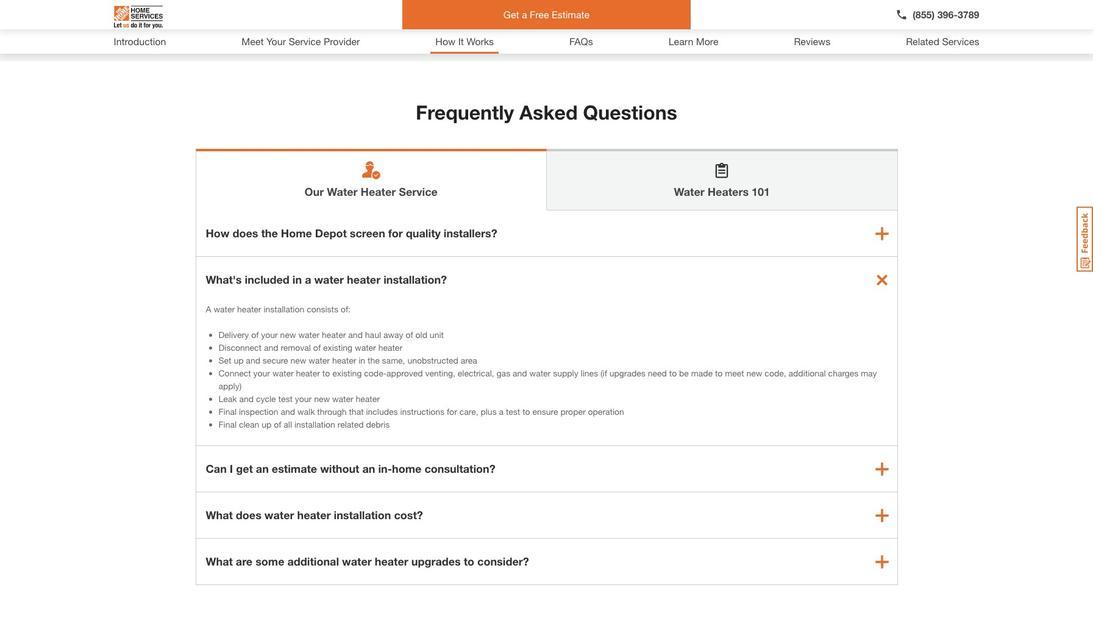 Task type: vqa. For each thing, say whether or not it's contained in the screenshot.
and
yes



Task type: locate. For each thing, give the bounding box(es) containing it.
1 vertical spatial the
[[368, 355, 380, 365]]

1 vertical spatial service
[[399, 185, 438, 198]]

up
[[234, 355, 244, 365], [262, 419, 272, 430]]

what down 'can'
[[206, 508, 233, 522]]

installation left cost? on the bottom of page
[[334, 508, 391, 522]]

1 horizontal spatial in
[[359, 355, 366, 365]]

(855) 396-3789
[[913, 9, 980, 20]]

and up inspection
[[239, 394, 254, 404]]

1 vertical spatial up
[[262, 419, 272, 430]]

0 horizontal spatial additional
[[288, 555, 339, 568]]

installation?
[[384, 273, 447, 286]]

all
[[284, 419, 292, 430]]

that
[[349, 406, 364, 417]]

home
[[281, 226, 312, 240]]

installation down walk
[[295, 419, 335, 430]]

more
[[697, 35, 719, 47]]

do it for you logo image
[[114, 1, 163, 34]]

1 horizontal spatial service
[[399, 185, 438, 198]]

meet your service provider
[[242, 35, 360, 47]]

of
[[251, 329, 259, 340], [406, 329, 413, 340], [314, 342, 321, 353], [274, 419, 282, 430]]

service right "heater"
[[399, 185, 438, 198]]

final left clean at the left bottom of the page
[[219, 419, 237, 430]]

a inside delivery of your new water heater and haul away of old unit disconnect and removal of existing water heater set up and secure new water heater in the same, unobstructed area connect your water heater to existing code-approved venting, electrical, gas and water supply lines (if upgrades need to be made to meet new code, additional charges may apply) leak and cycle test your new water heater final inspection and walk through that includes instructions for care, plus a test to ensure proper operation final clean up of all installation related debris
[[499, 406, 504, 417]]

the up code-
[[368, 355, 380, 365]]

the left home
[[261, 226, 278, 240]]

1 vertical spatial does
[[236, 508, 262, 522]]

frequently
[[416, 101, 514, 124]]

0 vertical spatial existing
[[323, 342, 353, 353]]

delivery
[[219, 329, 249, 340]]

1 horizontal spatial upgrades
[[610, 368, 646, 378]]

does down get
[[236, 508, 262, 522]]

without
[[320, 462, 360, 475]]

of right removal
[[314, 342, 321, 353]]

your down secure
[[254, 368, 270, 378]]

upgrades
[[610, 368, 646, 378], [412, 555, 461, 568]]

to
[[323, 368, 330, 378], [670, 368, 677, 378], [716, 368, 723, 378], [523, 406, 531, 417], [464, 555, 475, 568]]

some
[[256, 555, 285, 568]]

to left meet
[[716, 368, 723, 378]]

connect
[[219, 368, 251, 378]]

0 horizontal spatial up
[[234, 355, 244, 365]]

what's
[[206, 273, 242, 286]]

the
[[261, 226, 278, 240], [368, 355, 380, 365]]

0 horizontal spatial how
[[206, 226, 230, 240]]

to left consider? at the left bottom of the page
[[464, 555, 475, 568]]

a
[[522, 9, 528, 20], [305, 273, 311, 286], [499, 406, 504, 417]]

1 horizontal spatial how
[[436, 35, 456, 47]]

0 vertical spatial additional
[[789, 368, 827, 378]]

debris
[[366, 419, 390, 430]]

0 vertical spatial upgrades
[[610, 368, 646, 378]]

heater down removal
[[296, 368, 320, 378]]

0 vertical spatial does
[[233, 226, 258, 240]]

frequently asked questions
[[416, 101, 678, 124]]

1 vertical spatial test
[[506, 406, 521, 417]]

consider?
[[478, 555, 529, 568]]

for left the care,
[[447, 406, 457, 417]]

1 horizontal spatial an
[[363, 462, 376, 475]]

existing down of:
[[323, 342, 353, 353]]

in up code-
[[359, 355, 366, 365]]

meet
[[242, 35, 264, 47]]

0 vertical spatial what
[[206, 508, 233, 522]]

asked
[[520, 101, 578, 124]]

feedback link image
[[1077, 206, 1094, 272]]

1 vertical spatial a
[[305, 273, 311, 286]]

service right your in the top left of the page
[[289, 35, 321, 47]]

get a free estimate button
[[403, 0, 691, 29]]

final
[[219, 406, 237, 417], [219, 419, 237, 430]]

supply
[[553, 368, 579, 378]]

0 vertical spatial a
[[522, 9, 528, 20]]

1 vertical spatial additional
[[288, 555, 339, 568]]

1 vertical spatial final
[[219, 419, 237, 430]]

2 vertical spatial installation
[[334, 508, 391, 522]]

additional right code,
[[789, 368, 827, 378]]

made
[[692, 368, 713, 378]]

2 an from the left
[[363, 462, 376, 475]]

up down disconnect
[[234, 355, 244, 365]]

up down inspection
[[262, 419, 272, 430]]

apply)
[[219, 381, 242, 391]]

installation
[[264, 304, 305, 314], [295, 419, 335, 430], [334, 508, 391, 522]]

1 horizontal spatial the
[[368, 355, 380, 365]]

1 horizontal spatial a
[[499, 406, 504, 417]]

installers?
[[444, 226, 498, 240]]

approved
[[387, 368, 423, 378]]

1 vertical spatial installation
[[295, 419, 335, 430]]

1 what from the top
[[206, 508, 233, 522]]

1 vertical spatial upgrades
[[412, 555, 461, 568]]

in-
[[379, 462, 392, 475]]

code-
[[364, 368, 387, 378]]

0 vertical spatial how
[[436, 35, 456, 47]]

consultation?
[[425, 462, 496, 475]]

disconnect
[[219, 342, 262, 353]]

0 vertical spatial test
[[279, 394, 293, 404]]

cycle
[[256, 394, 276, 404]]

included
[[245, 273, 290, 286]]

how left it
[[436, 35, 456, 47]]

1 horizontal spatial for
[[447, 406, 457, 417]]

and left haul
[[349, 329, 363, 340]]

test right cycle
[[279, 394, 293, 404]]

1 horizontal spatial water
[[674, 185, 705, 198]]

installation down included
[[264, 304, 305, 314]]

an right get
[[256, 462, 269, 475]]

need
[[648, 368, 667, 378]]

of left all at the bottom of page
[[274, 419, 282, 430]]

related
[[338, 419, 364, 430]]

how for how does the home depot screen for quality installers?
[[206, 226, 230, 240]]

does for how
[[233, 226, 258, 240]]

a right get
[[522, 9, 528, 20]]

services
[[943, 35, 980, 47]]

existing left code-
[[333, 368, 362, 378]]

a right plus
[[499, 406, 504, 417]]

upgrades inside delivery of your new water heater and haul away of old unit disconnect and removal of existing water heater set up and secure new water heater in the same, unobstructed area connect your water heater to existing code-approved venting, electrical, gas and water supply lines (if upgrades need to be made to meet new code, additional charges may apply) leak and cycle test your new water heater final inspection and walk through that includes instructions for care, plus a test to ensure proper operation final clean up of all installation related debris
[[610, 368, 646, 378]]

0 vertical spatial your
[[261, 329, 278, 340]]

water
[[314, 273, 344, 286], [214, 304, 235, 314], [299, 329, 320, 340], [355, 342, 376, 353], [309, 355, 330, 365], [273, 368, 294, 378], [530, 368, 551, 378], [332, 394, 354, 404], [265, 508, 294, 522], [342, 555, 372, 568]]

2 vertical spatial a
[[499, 406, 504, 417]]

396-
[[938, 9, 958, 20]]

secure
[[263, 355, 288, 365]]

2 water from the left
[[674, 185, 705, 198]]

unit
[[430, 329, 444, 340]]

0 horizontal spatial in
[[293, 273, 302, 286]]

code,
[[765, 368, 787, 378]]

2 horizontal spatial a
[[522, 9, 528, 20]]

your up walk
[[295, 394, 312, 404]]

a up consists
[[305, 273, 311, 286]]

for
[[389, 226, 403, 240], [447, 406, 457, 417]]

heater up that
[[356, 394, 380, 404]]

a
[[206, 304, 211, 314]]

0 vertical spatial for
[[389, 226, 403, 240]]

1 vertical spatial for
[[447, 406, 457, 417]]

heater left same,
[[332, 355, 357, 365]]

introduction
[[114, 35, 166, 47]]

0 vertical spatial in
[[293, 273, 302, 286]]

0 horizontal spatial for
[[389, 226, 403, 240]]

0 horizontal spatial a
[[305, 273, 311, 286]]

removal
[[281, 342, 311, 353]]

walk
[[298, 406, 315, 417]]

0 vertical spatial final
[[219, 406, 237, 417]]

our
[[305, 185, 324, 198]]

upgrades down cost? on the bottom of page
[[412, 555, 461, 568]]

estimate
[[272, 462, 317, 475]]

0 horizontal spatial an
[[256, 462, 269, 475]]

an
[[256, 462, 269, 475], [363, 462, 376, 475]]

an left in-
[[363, 462, 376, 475]]

additional right some
[[288, 555, 339, 568]]

what left are
[[206, 555, 233, 568]]

1 horizontal spatial additional
[[789, 368, 827, 378]]

final down leak
[[219, 406, 237, 417]]

for inside delivery of your new water heater and haul away of old unit disconnect and removal of existing water heater set up and secure new water heater in the same, unobstructed area connect your water heater to existing code-approved venting, electrical, gas and water supply lines (if upgrades need to be made to meet new code, additional charges may apply) leak and cycle test your new water heater final inspection and walk through that includes instructions for care, plus a test to ensure proper operation final clean up of all installation related debris
[[447, 406, 457, 417]]

1 vertical spatial in
[[359, 355, 366, 365]]

plus
[[481, 406, 497, 417]]

test right plus
[[506, 406, 521, 417]]

1 vertical spatial what
[[206, 555, 233, 568]]

it
[[459, 35, 464, 47]]

heater down estimate
[[297, 508, 331, 522]]

how
[[436, 35, 456, 47], [206, 226, 230, 240]]

water left the heaters
[[674, 185, 705, 198]]

existing
[[323, 342, 353, 353], [333, 368, 362, 378]]

new
[[280, 329, 296, 340], [291, 355, 307, 365], [747, 368, 763, 378], [314, 394, 330, 404]]

a water heater installation consists of:
[[206, 304, 351, 314]]

how up what's
[[206, 226, 230, 240]]

meet
[[726, 368, 745, 378]]

in right included
[[293, 273, 302, 286]]

water
[[327, 185, 358, 198], [674, 185, 705, 198]]

2 vertical spatial your
[[295, 394, 312, 404]]

heater
[[347, 273, 381, 286], [237, 304, 261, 314], [322, 329, 346, 340], [379, 342, 403, 353], [332, 355, 357, 365], [296, 368, 320, 378], [356, 394, 380, 404], [297, 508, 331, 522], [375, 555, 409, 568]]

for left quality
[[389, 226, 403, 240]]

in inside delivery of your new water heater and haul away of old unit disconnect and removal of existing water heater set up and secure new water heater in the same, unobstructed area connect your water heater to existing code-approved venting, electrical, gas and water supply lines (if upgrades need to be made to meet new code, additional charges may apply) leak and cycle test your new water heater final inspection and walk through that includes instructions for care, plus a test to ensure proper operation final clean up of all installation related debris
[[359, 355, 366, 365]]

0 vertical spatial service
[[289, 35, 321, 47]]

estimate
[[552, 9, 590, 20]]

gas
[[497, 368, 511, 378]]

get
[[504, 9, 520, 20]]

0 horizontal spatial the
[[261, 226, 278, 240]]

1 vertical spatial how
[[206, 226, 230, 240]]

upgrades right (if
[[610, 368, 646, 378]]

your up secure
[[261, 329, 278, 340]]

0 horizontal spatial water
[[327, 185, 358, 198]]

1 vertical spatial your
[[254, 368, 270, 378]]

does left home
[[233, 226, 258, 240]]

how does the home depot screen for quality installers?
[[206, 226, 498, 240]]

cost?
[[394, 508, 423, 522]]

heater down consists
[[322, 329, 346, 340]]

does for what
[[236, 508, 262, 522]]

water right our
[[327, 185, 358, 198]]

2 what from the top
[[206, 555, 233, 568]]



Task type: describe. For each thing, give the bounding box(es) containing it.
unobstructed
[[408, 355, 459, 365]]

our water heater service
[[305, 185, 438, 198]]

venting,
[[425, 368, 456, 378]]

through
[[317, 406, 347, 417]]

how it works
[[436, 35, 494, 47]]

and up all at the bottom of page
[[281, 406, 295, 417]]

may
[[862, 368, 878, 378]]

heater down away
[[379, 342, 403, 353]]

same,
[[382, 355, 405, 365]]

depot
[[315, 226, 347, 240]]

free
[[530, 9, 549, 20]]

new up through
[[314, 394, 330, 404]]

consists
[[307, 304, 339, 314]]

0 horizontal spatial test
[[279, 394, 293, 404]]

0 horizontal spatial service
[[289, 35, 321, 47]]

care,
[[460, 406, 479, 417]]

faqs
[[570, 35, 594, 47]]

can i get an estimate without an in-home consultation?
[[206, 462, 496, 475]]

what are some additional water heater upgrades to consider?
[[206, 555, 529, 568]]

delivery of your new water heater and haul away of old unit disconnect and removal of existing water heater set up and secure new water heater in the same, unobstructed area connect your water heater to existing code-approved venting, electrical, gas and water supply lines (if upgrades need to be made to meet new code, additional charges may apply) leak and cycle test your new water heater final inspection and walk through that includes instructions for care, plus a test to ensure proper operation final clean up of all installation related debris
[[219, 329, 878, 430]]

includes
[[366, 406, 398, 417]]

provider
[[324, 35, 360, 47]]

ensure
[[533, 406, 559, 417]]

to left be on the right
[[670, 368, 677, 378]]

haul
[[365, 329, 381, 340]]

are
[[236, 555, 253, 568]]

heater up of:
[[347, 273, 381, 286]]

additional inside delivery of your new water heater and haul away of old unit disconnect and removal of existing water heater set up and secure new water heater in the same, unobstructed area connect your water heater to existing code-approved venting, electrical, gas and water supply lines (if upgrades need to be made to meet new code, additional charges may apply) leak and cycle test your new water heater final inspection and walk through that includes instructions for care, plus a test to ensure proper operation final clean up of all installation related debris
[[789, 368, 827, 378]]

home
[[392, 462, 422, 475]]

set
[[219, 355, 232, 365]]

1 water from the left
[[327, 185, 358, 198]]

reviews
[[795, 35, 831, 47]]

clean
[[239, 419, 260, 430]]

0 horizontal spatial upgrades
[[412, 555, 461, 568]]

of up disconnect
[[251, 329, 259, 340]]

heater down cost? on the bottom of page
[[375, 555, 409, 568]]

inspection
[[239, 406, 279, 417]]

1 horizontal spatial up
[[262, 419, 272, 430]]

heater
[[361, 185, 396, 198]]

what for what does water heater installation cost?
[[206, 508, 233, 522]]

be
[[680, 368, 689, 378]]

of left old
[[406, 329, 413, 340]]

a inside button
[[522, 9, 528, 20]]

instructions
[[401, 406, 445, 417]]

your
[[267, 35, 286, 47]]

away
[[384, 329, 404, 340]]

operation
[[588, 406, 625, 417]]

what for what are some additional water heater upgrades to consider?
[[206, 555, 233, 568]]

old
[[416, 329, 428, 340]]

leak
[[219, 394, 237, 404]]

get
[[236, 462, 253, 475]]

new right meet
[[747, 368, 763, 378]]

to up through
[[323, 368, 330, 378]]

questions
[[583, 101, 678, 124]]

(855)
[[913, 9, 935, 20]]

0 vertical spatial installation
[[264, 304, 305, 314]]

i
[[230, 462, 233, 475]]

learn
[[669, 35, 694, 47]]

0 vertical spatial up
[[234, 355, 244, 365]]

and down disconnect
[[246, 355, 261, 365]]

(855) 396-3789 link
[[896, 7, 980, 22]]

(if
[[601, 368, 608, 378]]

1 vertical spatial existing
[[333, 368, 362, 378]]

what's included in a water heater installation?
[[206, 273, 447, 286]]

works
[[467, 35, 494, 47]]

related
[[907, 35, 940, 47]]

get a free estimate
[[504, 9, 590, 20]]

learn more
[[669, 35, 719, 47]]

screen
[[350, 226, 386, 240]]

water heaters 101
[[674, 185, 771, 198]]

new up removal
[[280, 329, 296, 340]]

and up secure
[[264, 342, 279, 353]]

quality
[[406, 226, 441, 240]]

the inside delivery of your new water heater and haul away of old unit disconnect and removal of existing water heater set up and secure new water heater in the same, unobstructed area connect your water heater to existing code-approved venting, electrical, gas and water supply lines (if upgrades need to be made to meet new code, additional charges may apply) leak and cycle test your new water heater final inspection and walk through that includes instructions for care, plus a test to ensure proper operation final clean up of all installation related debris
[[368, 355, 380, 365]]

area
[[461, 355, 478, 365]]

new down removal
[[291, 355, 307, 365]]

1 an from the left
[[256, 462, 269, 475]]

to left ensure
[[523, 406, 531, 417]]

what does water heater installation cost?
[[206, 508, 423, 522]]

proper
[[561, 406, 586, 417]]

heaters
[[708, 185, 749, 198]]

of:
[[341, 304, 351, 314]]

1 horizontal spatial test
[[506, 406, 521, 417]]

heater up "delivery"
[[237, 304, 261, 314]]

101
[[752, 185, 771, 198]]

0 vertical spatial the
[[261, 226, 278, 240]]

electrical,
[[458, 368, 495, 378]]

how for how it works
[[436, 35, 456, 47]]

and right gas at the bottom left of page
[[513, 368, 528, 378]]

1 final from the top
[[219, 406, 237, 417]]

3789
[[958, 9, 980, 20]]

lines
[[581, 368, 599, 378]]

installation inside delivery of your new water heater and haul away of old unit disconnect and removal of existing water heater set up and secure new water heater in the same, unobstructed area connect your water heater to existing code-approved venting, electrical, gas and water supply lines (if upgrades need to be made to meet new code, additional charges may apply) leak and cycle test your new water heater final inspection and walk through that includes instructions for care, plus a test to ensure proper operation final clean up of all installation related debris
[[295, 419, 335, 430]]

2 final from the top
[[219, 419, 237, 430]]



